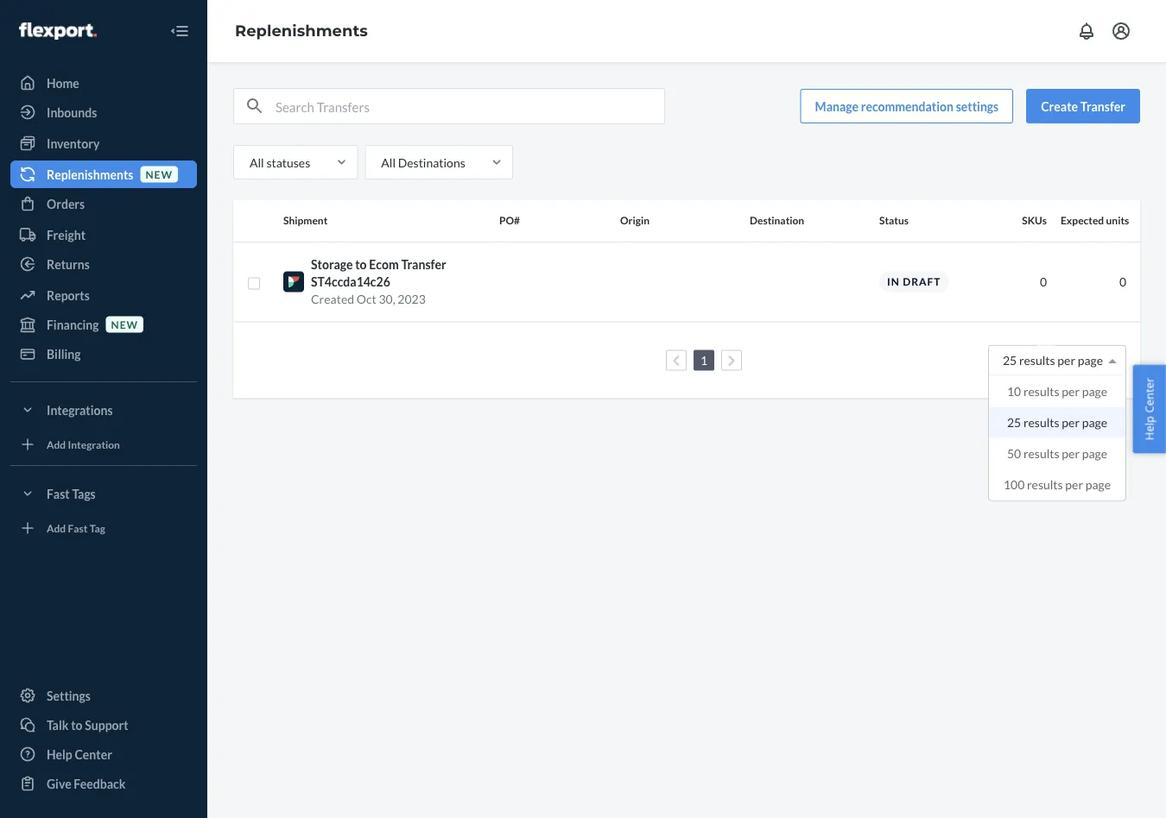 Task type: vqa. For each thing, say whether or not it's contained in the screenshot.
Create Order link
no



Task type: locate. For each thing, give the bounding box(es) containing it.
25 results per page up 50 results per page option
[[1007, 416, 1108, 430]]

25 results per page option up 10 results per page
[[1003, 353, 1103, 368]]

settings
[[956, 99, 999, 114]]

transfer right create
[[1080, 99, 1126, 114]]

page
[[1078, 353, 1103, 368], [1082, 384, 1108, 399], [1082, 416, 1108, 430], [1082, 447, 1108, 461], [1086, 478, 1111, 492]]

0 horizontal spatial center
[[75, 748, 112, 762]]

freight link
[[10, 221, 197, 249]]

1 horizontal spatial transfer
[[1080, 99, 1126, 114]]

new up "orders" link
[[146, 168, 173, 180]]

manage recommendation settings link
[[800, 89, 1014, 124]]

100 results per page
[[1004, 478, 1111, 492]]

list box
[[989, 376, 1126, 501]]

fast left tags
[[47, 487, 70, 501]]

1 vertical spatial fast
[[68, 522, 88, 535]]

all
[[250, 155, 264, 170], [381, 155, 396, 170]]

1 horizontal spatial center
[[1142, 378, 1157, 413]]

1 vertical spatial transfer
[[401, 257, 446, 272]]

10
[[1007, 384, 1021, 399]]

new
[[146, 168, 173, 180], [111, 318, 138, 331]]

add down fast tags
[[47, 522, 66, 535]]

add left integration on the left bottom of the page
[[47, 438, 66, 451]]

integration
[[68, 438, 120, 451]]

1 horizontal spatial 0
[[1119, 275, 1126, 289]]

1 vertical spatial center
[[75, 748, 112, 762]]

0 vertical spatial new
[[146, 168, 173, 180]]

storage to ecom transfer st4ccda14c26 created oct 30, 2023
[[311, 257, 446, 307]]

transfer up 2023
[[401, 257, 446, 272]]

page inside 50 results per page option
[[1082, 447, 1108, 461]]

add
[[47, 438, 66, 451], [47, 522, 66, 535]]

25 results per page option
[[1003, 353, 1103, 368], [989, 407, 1126, 438]]

results right 10 at top
[[1024, 384, 1060, 399]]

statuses
[[266, 155, 310, 170]]

fast tags
[[47, 487, 96, 501]]

25 for the bottom 25 results per page option
[[1007, 416, 1021, 430]]

created
[[311, 292, 354, 307]]

1 vertical spatial 25
[[1007, 416, 1021, 430]]

page for 50 results per page option
[[1082, 447, 1108, 461]]

results for 50 results per page option
[[1024, 447, 1060, 461]]

0 horizontal spatial all
[[250, 155, 264, 170]]

returns
[[47, 257, 90, 272]]

25 up 10 at top
[[1003, 353, 1017, 368]]

tags
[[72, 487, 96, 501]]

add for add integration
[[47, 438, 66, 451]]

new down reports link
[[111, 318, 138, 331]]

support
[[85, 718, 128, 733]]

per right 10 at top
[[1062, 384, 1080, 399]]

25 for top 25 results per page option
[[1003, 353, 1017, 368]]

page for the 100 results per page option
[[1086, 478, 1111, 492]]

1 horizontal spatial to
[[355, 257, 367, 272]]

10 results per page
[[1007, 384, 1108, 399]]

to for storage
[[355, 257, 367, 272]]

help center
[[1142, 378, 1157, 441], [47, 748, 112, 762]]

per
[[1058, 353, 1076, 368], [1062, 384, 1080, 399], [1062, 416, 1080, 430], [1062, 447, 1080, 461], [1065, 478, 1083, 492]]

transfer
[[1080, 99, 1126, 114], [401, 257, 446, 272]]

1 vertical spatial 25 results per page option
[[989, 407, 1126, 438]]

results right 100
[[1027, 478, 1063, 492]]

per up 10 results per page
[[1058, 353, 1076, 368]]

page down 50 results per page
[[1086, 478, 1111, 492]]

0 down 'units'
[[1119, 275, 1126, 289]]

Search Transfers text field
[[276, 89, 664, 124]]

expected
[[1061, 214, 1104, 227]]

all destinations
[[381, 155, 465, 170]]

inbounds link
[[10, 98, 197, 126]]

integrations
[[47, 403, 113, 418]]

chevron right image
[[728, 355, 735, 367]]

reports
[[47, 288, 90, 303]]

25 results per page up 10 results per page
[[1003, 353, 1103, 368]]

1 vertical spatial add
[[47, 522, 66, 535]]

25 down 10 at top
[[1007, 416, 1021, 430]]

1 vertical spatial new
[[111, 318, 138, 331]]

1 vertical spatial to
[[71, 718, 83, 733]]

expected units
[[1061, 214, 1129, 227]]

1 horizontal spatial replenishments
[[235, 21, 368, 40]]

fast left the tag
[[68, 522, 88, 535]]

None field
[[1038, 346, 1055, 375]]

0 vertical spatial help center
[[1142, 378, 1157, 441]]

0 vertical spatial replenishments
[[235, 21, 368, 40]]

all statuses
[[250, 155, 310, 170]]

25
[[1003, 353, 1017, 368], [1007, 416, 1021, 430]]

0 horizontal spatial help center
[[47, 748, 112, 762]]

2 add from the top
[[47, 522, 66, 535]]

all for all destinations
[[381, 155, 396, 170]]

page inside 10 results per page option
[[1082, 384, 1108, 399]]

1 vertical spatial replenishments
[[47, 167, 133, 182]]

per up the 100 results per page option
[[1062, 447, 1080, 461]]

destinations
[[398, 155, 465, 170]]

results inside the 100 results per page option
[[1027, 478, 1063, 492]]

page left the help center button in the right of the page
[[1082, 384, 1108, 399]]

0 vertical spatial transfer
[[1080, 99, 1126, 114]]

oct
[[357, 292, 376, 307]]

25 inside option
[[1007, 416, 1021, 430]]

50 results per page
[[1007, 447, 1108, 461]]

1 vertical spatial help center
[[47, 748, 112, 762]]

inventory
[[47, 136, 100, 151]]

give feedback
[[47, 777, 126, 792]]

per down 50 results per page
[[1065, 478, 1083, 492]]

results
[[1019, 353, 1055, 368], [1024, 384, 1060, 399], [1024, 416, 1060, 430], [1024, 447, 1060, 461], [1027, 478, 1063, 492]]

per inside 10 results per page option
[[1062, 384, 1080, 399]]

help
[[1142, 416, 1157, 441], [47, 748, 72, 762]]

create transfer link
[[1026, 89, 1140, 124]]

results for 10 results per page option
[[1024, 384, 1060, 399]]

po#
[[499, 214, 520, 227]]

0 vertical spatial help
[[1142, 416, 1157, 441]]

results up 10 results per page
[[1019, 353, 1055, 368]]

0 horizontal spatial transfer
[[401, 257, 446, 272]]

results up 50 results per page option
[[1024, 416, 1060, 430]]

add for add fast tag
[[47, 522, 66, 535]]

10 results per page option
[[989, 376, 1126, 407]]

per inside the 100 results per page option
[[1065, 478, 1083, 492]]

help center inside button
[[1142, 378, 1157, 441]]

list box containing 10 results per page
[[989, 376, 1126, 501]]

to for talk
[[71, 718, 83, 733]]

0 down skus on the right of the page
[[1040, 275, 1047, 289]]

create
[[1041, 99, 1078, 114]]

st4ccda14c26
[[311, 275, 390, 289]]

open notifications image
[[1076, 21, 1097, 41]]

1 vertical spatial help
[[47, 748, 72, 762]]

to
[[355, 257, 367, 272], [71, 718, 83, 733]]

replenishments
[[235, 21, 368, 40], [47, 167, 133, 182]]

home link
[[10, 69, 197, 97]]

0 vertical spatial add
[[47, 438, 66, 451]]

0 horizontal spatial replenishments
[[47, 167, 133, 182]]

0 horizontal spatial to
[[71, 718, 83, 733]]

1 horizontal spatial all
[[381, 155, 396, 170]]

50 results per page option
[[989, 438, 1126, 470]]

billing link
[[10, 340, 197, 368]]

0 vertical spatial 25
[[1003, 353, 1017, 368]]

25 results per page
[[1003, 353, 1103, 368], [1007, 416, 1108, 430]]

per inside 50 results per page option
[[1062, 447, 1080, 461]]

0 vertical spatial to
[[355, 257, 367, 272]]

new for financing
[[111, 318, 138, 331]]

results inside 50 results per page option
[[1024, 447, 1060, 461]]

center
[[1142, 378, 1157, 413], [75, 748, 112, 762]]

to inside storage to ecom transfer st4ccda14c26 created oct 30, 2023
[[355, 257, 367, 272]]

to right the "talk"
[[71, 718, 83, 733]]

in draft
[[887, 276, 941, 288]]

100 results per page option
[[989, 470, 1126, 501]]

results right 50
[[1024, 447, 1060, 461]]

all left destinations
[[381, 155, 396, 170]]

0 horizontal spatial 0
[[1040, 275, 1047, 289]]

1 horizontal spatial help center
[[1142, 378, 1157, 441]]

2 0 from the left
[[1119, 275, 1126, 289]]

to up st4ccda14c26
[[355, 257, 367, 272]]

1 all from the left
[[250, 155, 264, 170]]

talk to support
[[47, 718, 128, 733]]

0 vertical spatial fast
[[47, 487, 70, 501]]

1 add from the top
[[47, 438, 66, 451]]

all for all statuses
[[250, 155, 264, 170]]

2023
[[398, 292, 426, 307]]

manage recommendation settings button
[[800, 89, 1014, 124]]

per inside 25 results per page option
[[1062, 416, 1080, 430]]

page up 10 results per page
[[1078, 353, 1103, 368]]

give feedback button
[[10, 771, 197, 798]]

skus
[[1022, 214, 1047, 227]]

fast inside dropdown button
[[47, 487, 70, 501]]

add fast tag
[[47, 522, 105, 535]]

per for 10 results per page option
[[1062, 384, 1080, 399]]

tag
[[90, 522, 105, 535]]

inbounds
[[47, 105, 97, 120]]

new for replenishments
[[146, 168, 173, 180]]

0 vertical spatial center
[[1142, 378, 1157, 413]]

per up 50 results per page option
[[1062, 416, 1080, 430]]

page up the 100 results per page option
[[1082, 447, 1108, 461]]

fast
[[47, 487, 70, 501], [68, 522, 88, 535]]

page down 10 results per page
[[1082, 416, 1108, 430]]

0 horizontal spatial new
[[111, 318, 138, 331]]

help center button
[[1133, 365, 1166, 454]]

0
[[1040, 275, 1047, 289], [1119, 275, 1126, 289]]

all left statuses
[[250, 155, 264, 170]]

results for the bottom 25 results per page option
[[1024, 416, 1060, 430]]

2 all from the left
[[381, 155, 396, 170]]

to inside button
[[71, 718, 83, 733]]

create transfer
[[1041, 99, 1126, 114]]

1 horizontal spatial help
[[1142, 416, 1157, 441]]

settings
[[47, 689, 91, 704]]

1 horizontal spatial new
[[146, 168, 173, 180]]

financing
[[47, 317, 99, 332]]

25 results per page option down 10 results per page
[[989, 407, 1126, 438]]

returns link
[[10, 251, 197, 278]]

center inside button
[[1142, 378, 1157, 413]]

results inside 25 results per page option
[[1024, 416, 1060, 430]]

results inside 10 results per page option
[[1024, 384, 1060, 399]]

page inside the 100 results per page option
[[1086, 478, 1111, 492]]



Task type: describe. For each thing, give the bounding box(es) containing it.
integrations button
[[10, 397, 197, 424]]

replenishments link
[[235, 21, 368, 40]]

0 horizontal spatial help
[[47, 748, 72, 762]]

open account menu image
[[1111, 21, 1132, 41]]

home
[[47, 76, 79, 90]]

fast tags button
[[10, 480, 197, 508]]

close navigation image
[[169, 21, 190, 41]]

draft
[[903, 276, 941, 288]]

transfer inside storage to ecom transfer st4ccda14c26 created oct 30, 2023
[[401, 257, 446, 272]]

flexport logo image
[[19, 22, 97, 40]]

in
[[887, 276, 900, 288]]

1 link
[[697, 353, 711, 368]]

orders
[[47, 197, 85, 211]]

square image
[[247, 277, 261, 291]]

page for 10 results per page option
[[1082, 384, 1108, 399]]

create transfer button
[[1026, 89, 1140, 124]]

orders link
[[10, 190, 197, 218]]

units
[[1106, 214, 1129, 227]]

origin
[[620, 214, 650, 227]]

1 0 from the left
[[1040, 275, 1047, 289]]

results for the 100 results per page option
[[1027, 478, 1063, 492]]

billing
[[47, 347, 81, 362]]

inventory link
[[10, 130, 197, 157]]

ecom
[[369, 257, 399, 272]]

1
[[701, 353, 708, 368]]

help center link
[[10, 741, 197, 769]]

chevron left image
[[673, 355, 680, 367]]

per for the 100 results per page option
[[1065, 478, 1083, 492]]

100
[[1004, 478, 1025, 492]]

give
[[47, 777, 71, 792]]

reports link
[[10, 282, 197, 309]]

freight
[[47, 228, 86, 242]]

50
[[1007, 447, 1021, 461]]

add fast tag link
[[10, 515, 197, 543]]

talk to support button
[[10, 712, 197, 739]]

per for 50 results per page option
[[1062, 447, 1080, 461]]

per for the bottom 25 results per page option
[[1062, 416, 1080, 430]]

recommendation
[[861, 99, 954, 114]]

0 vertical spatial 25 results per page option
[[1003, 353, 1103, 368]]

transfer inside button
[[1080, 99, 1126, 114]]

manage recommendation settings
[[815, 99, 999, 114]]

add integration link
[[10, 431, 197, 459]]

1 vertical spatial 25 results per page
[[1007, 416, 1108, 430]]

destination
[[750, 214, 804, 227]]

shipment
[[283, 214, 328, 227]]

settings link
[[10, 682, 197, 710]]

30,
[[379, 292, 395, 307]]

per for top 25 results per page option
[[1058, 353, 1076, 368]]

talk
[[47, 718, 69, 733]]

results for top 25 results per page option
[[1019, 353, 1055, 368]]

manage
[[815, 99, 859, 114]]

0 vertical spatial 25 results per page
[[1003, 353, 1103, 368]]

status
[[879, 214, 909, 227]]

add integration
[[47, 438, 120, 451]]

help inside button
[[1142, 416, 1157, 441]]

storage
[[311, 257, 353, 272]]

feedback
[[74, 777, 126, 792]]



